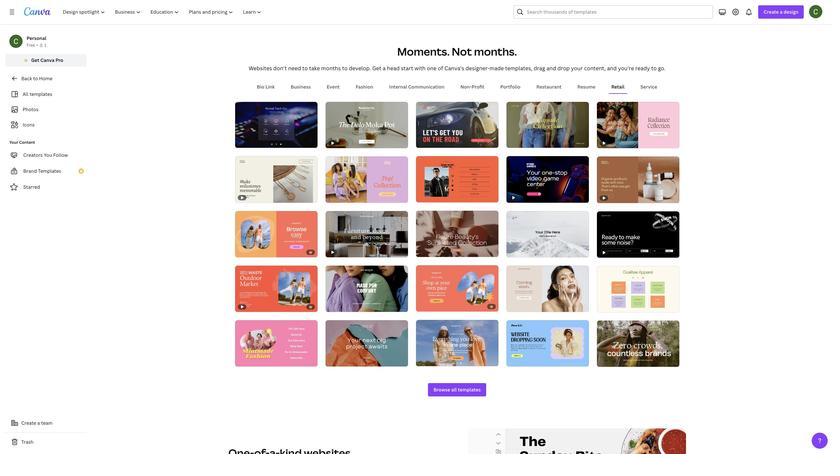 Task type: locate. For each thing, give the bounding box(es) containing it.
a left team
[[37, 420, 40, 426]]

get
[[31, 57, 39, 63], [373, 64, 382, 72]]

restaurant
[[537, 83, 562, 90]]

you're
[[619, 64, 635, 72]]

and left you're
[[608, 64, 617, 72]]

of for red, black, and white photographic automotive and cars retail website
[[424, 140, 427, 145]]

5
[[428, 140, 430, 145], [338, 195, 340, 200], [338, 304, 340, 309]]

0 horizontal spatial create
[[21, 420, 36, 426]]

brand templates
[[23, 168, 61, 174]]

internal communication
[[390, 83, 445, 90]]

canva's
[[445, 64, 465, 72]]

of for pastel colorful blocks fashion e-commerce website image
[[333, 304, 337, 309]]

0 vertical spatial 1 of 5
[[421, 140, 430, 145]]

0 vertical spatial get
[[31, 57, 39, 63]]

2 vertical spatial 5
[[338, 304, 340, 309]]

white and black simple lined white ui blank prototypes website image
[[507, 211, 589, 257]]

develop.
[[349, 64, 371, 72]]

product catalog website in bright red white chic photocentric frames style image
[[235, 211, 318, 257]]

get canva pro
[[31, 57, 63, 63]]

1 vertical spatial a
[[383, 64, 386, 72]]

not
[[452, 44, 472, 58]]

to
[[303, 64, 308, 72], [342, 64, 348, 72], [652, 64, 657, 72], [33, 75, 38, 82]]

1 for olive green photocentric fashion e-commerce website
[[511, 140, 513, 145]]

a left design
[[781, 9, 783, 15]]

bio
[[257, 83, 265, 90]]

of for home page website in bright red white chic photocentric frames style
[[424, 304, 427, 309]]

to left go.
[[652, 64, 657, 72]]

design
[[784, 9, 799, 15]]

and right drag
[[547, 64, 557, 72]]

starred link
[[5, 180, 87, 194]]

to left take
[[303, 64, 308, 72]]

1 of 5 for red, black, and white photographic automotive and cars retail website
[[421, 140, 430, 145]]

1 vertical spatial create
[[21, 420, 36, 426]]

1 of 6
[[511, 140, 521, 145], [421, 249, 431, 254], [240, 249, 250, 254], [602, 359, 612, 364]]

create inside 'button'
[[21, 420, 36, 426]]

photos link
[[9, 103, 83, 116]]

1 vertical spatial 1 of 5
[[330, 195, 340, 200]]

get left head
[[373, 64, 382, 72]]

of
[[438, 64, 444, 72], [424, 140, 427, 145], [514, 140, 518, 145], [333, 195, 337, 200], [424, 249, 427, 254], [243, 249, 246, 254], [514, 249, 518, 254], [424, 304, 427, 309], [333, 304, 337, 309], [333, 359, 337, 364], [605, 359, 609, 364]]

free
[[27, 42, 35, 48]]

of for cream and peach organic warm beauty retail website image
[[424, 249, 427, 254]]

a
[[781, 9, 783, 15], [383, 64, 386, 72], [37, 420, 40, 426]]

6
[[519, 140, 521, 145], [428, 249, 431, 254], [247, 249, 250, 254], [609, 359, 612, 364]]

to right months on the left
[[342, 64, 348, 72]]

2 vertical spatial 1 of 5
[[330, 304, 340, 309]]

1 horizontal spatial and
[[608, 64, 617, 72]]

5 for pastel colorful blocks fashion e-commerce website image
[[338, 304, 340, 309]]

1 vertical spatial get
[[373, 64, 382, 72]]

1 of 6 link
[[507, 102, 589, 148], [416, 211, 499, 257], [235, 211, 318, 257], [597, 320, 680, 367]]

a inside dropdown button
[[781, 9, 783, 15]]

create
[[764, 9, 780, 15], [21, 420, 36, 426]]

and
[[547, 64, 557, 72], [608, 64, 617, 72]]

bio link
[[257, 83, 275, 90]]

get canva pro button
[[5, 54, 87, 67]]

1 of 5
[[421, 140, 430, 145], [330, 195, 340, 200], [330, 304, 340, 309]]

to right back
[[33, 75, 38, 82]]

browse all templates
[[434, 386, 481, 393]]

drag
[[534, 64, 546, 72]]

portfolio
[[501, 83, 521, 90]]

a inside 'button'
[[37, 420, 40, 426]]

1 and from the left
[[547, 64, 557, 72]]

0 vertical spatial create
[[764, 9, 780, 15]]

0 vertical spatial 5
[[428, 140, 430, 145]]

all
[[452, 386, 457, 393]]

1 for white photographic arts retail website
[[330, 359, 332, 364]]

8
[[428, 304, 431, 309]]

of for olive green photocentric fashion e-commerce website
[[514, 140, 518, 145]]

1 of 5 for pastel colorful blocks fashion e-commerce website image
[[330, 304, 340, 309]]

pro
[[56, 57, 63, 63]]

resume button
[[575, 80, 599, 93]]

get left canva at top left
[[31, 57, 39, 63]]

websites
[[249, 64, 272, 72]]

1 horizontal spatial create
[[764, 9, 780, 15]]

create left design
[[764, 9, 780, 15]]

browse
[[434, 386, 451, 393]]

icons
[[23, 122, 35, 128]]

non-profit
[[461, 83, 485, 90]]

2 vertical spatial a
[[37, 420, 40, 426]]

bio link button
[[254, 80, 278, 93]]

6 for olive green photocentric fashion e-commerce website
[[519, 140, 521, 145]]

retail
[[612, 83, 625, 90]]

pink and yellow colorful blocks fashion bio-link website image
[[235, 320, 318, 367]]

1 for company profile website in white bright red chic photocentric frames style at bottom right
[[602, 359, 604, 364]]

1 of 6 for cream and peach organic warm beauty retail website image
[[421, 249, 431, 254]]

0 horizontal spatial a
[[37, 420, 40, 426]]

a left head
[[383, 64, 386, 72]]

need
[[288, 64, 301, 72]]

white photographic arts retail website image
[[326, 320, 408, 367]]

1 of 7
[[330, 359, 340, 364]]

templates
[[38, 168, 61, 174]]

starred
[[23, 184, 40, 190]]

content
[[19, 139, 35, 145]]

1 horizontal spatial a
[[383, 64, 386, 72]]

1 vertical spatial 5
[[338, 195, 340, 200]]

0 vertical spatial templates
[[30, 91, 52, 97]]

non-
[[461, 83, 472, 90]]

23
[[519, 249, 523, 254]]

dark blue simple dark tech and gaming bio-link website image
[[235, 102, 318, 148]]

0 vertical spatial a
[[781, 9, 783, 15]]

2 horizontal spatial a
[[781, 9, 783, 15]]

1 for pink, orange, and yellow colorful blocks beauty retail website image at the top left
[[330, 195, 332, 200]]

6 for cream and peach organic warm beauty retail website image
[[428, 249, 431, 254]]

link
[[266, 83, 275, 90]]

top level navigation element
[[59, 5, 267, 19]]

1 for pastel colorful blocks fashion e-commerce website image
[[330, 304, 332, 309]]

moments. not months.
[[398, 44, 517, 58]]

0 horizontal spatial get
[[31, 57, 39, 63]]

create left team
[[21, 420, 36, 426]]

None search field
[[514, 5, 714, 19]]

fashion button
[[353, 80, 376, 93]]

back to home link
[[5, 72, 87, 85]]

a for design
[[781, 9, 783, 15]]

1 horizontal spatial templates
[[458, 386, 481, 393]]

business
[[291, 83, 311, 90]]

create inside dropdown button
[[764, 9, 780, 15]]

1
[[44, 42, 46, 48], [421, 140, 423, 145], [511, 140, 513, 145], [330, 195, 332, 200], [421, 249, 423, 254], [240, 249, 242, 254], [511, 249, 513, 254], [421, 304, 423, 309], [330, 304, 332, 309], [330, 359, 332, 364], [602, 359, 604, 364]]

content,
[[585, 64, 606, 72]]

0 horizontal spatial and
[[547, 64, 557, 72]]

months
[[322, 64, 341, 72]]



Task type: vqa. For each thing, say whether or not it's contained in the screenshot.
develop.
yes



Task type: describe. For each thing, give the bounding box(es) containing it.
creators you follow link
[[5, 148, 87, 162]]

profit
[[472, 83, 485, 90]]

create a team
[[21, 420, 53, 426]]

1 of 7 link
[[326, 320, 408, 367]]

follow
[[53, 152, 68, 158]]

communication
[[409, 83, 445, 90]]

trash
[[21, 439, 33, 445]]

free •
[[27, 42, 38, 48]]

0 horizontal spatial templates
[[30, 91, 52, 97]]

1 for cream and peach organic warm beauty retail website image
[[421, 249, 423, 254]]

cream and green colorful blocks fashion bio-link website image
[[597, 266, 680, 312]]

go.
[[659, 64, 666, 72]]

fashion
[[356, 83, 374, 90]]

red and black colorful blocks fashion bio-link website image
[[416, 156, 499, 203]]

brown beauty product launch website image
[[507, 265, 589, 312]]

all
[[23, 91, 28, 97]]

you
[[44, 152, 52, 158]]

coming soon website in white orange chic photocentric frames style image
[[416, 320, 499, 366]]

head
[[387, 64, 400, 72]]

a for team
[[37, 420, 40, 426]]

light blue neon yellow pastel purple funky frames coming soon website coming soon page image
[[507, 320, 589, 366]]

1 for home page website in bright red white chic photocentric frames style
[[421, 304, 423, 309]]

1 horizontal spatial get
[[373, 64, 382, 72]]

5 for pink, orange, and yellow colorful blocks beauty retail website image at the top left
[[338, 195, 340, 200]]

6 for product catalog website in bright red white chic photocentric frames style at left
[[247, 249, 250, 254]]

1 for product catalog website in bright red white chic photocentric frames style at left
[[240, 249, 242, 254]]

1 of 8
[[421, 304, 431, 309]]

1 of 6 for company profile website in white bright red chic photocentric frames style at bottom right
[[602, 359, 612, 364]]

trash link
[[5, 435, 87, 449]]

canva
[[40, 57, 54, 63]]

create a design
[[764, 9, 799, 15]]

designer-
[[466, 64, 490, 72]]

5 for red, black, and white photographic automotive and cars retail website
[[428, 140, 430, 145]]

home
[[39, 75, 52, 82]]

of for company profile website in white bright red chic photocentric frames style at bottom right
[[605, 359, 609, 364]]

business button
[[288, 80, 314, 93]]

create a team button
[[5, 416, 87, 430]]

service button
[[638, 80, 661, 93]]

your
[[572, 64, 583, 72]]

with
[[415, 64, 426, 72]]

icons link
[[9, 119, 83, 131]]

creators
[[23, 152, 43, 158]]

your
[[9, 139, 18, 145]]

olive green photocentric fashion e-commerce website image
[[507, 102, 589, 148]]

brand templates link
[[5, 164, 87, 178]]

of for product catalog website in bright red white chic photocentric frames style at left
[[243, 249, 246, 254]]

1 vertical spatial 1 of 5 link
[[326, 156, 408, 203]]

1 of 6 for product catalog website in bright red white chic photocentric frames style at left
[[240, 249, 250, 254]]

your content
[[9, 139, 35, 145]]

browse all templates link
[[429, 383, 487, 396]]

6 for company profile website in white bright red chic photocentric frames style at bottom right
[[609, 359, 612, 364]]

one
[[427, 64, 437, 72]]

•
[[36, 42, 38, 48]]

service
[[641, 83, 658, 90]]

2 vertical spatial 1 of 5 link
[[326, 266, 408, 312]]

of for the white and black simple lined white ui blank prototypes website image
[[514, 249, 518, 254]]

1 of 5 for pink, orange, and yellow colorful blocks beauty retail website image at the top left
[[330, 195, 340, 200]]

get inside button
[[31, 57, 39, 63]]

don't
[[274, 64, 287, 72]]

internal communication button
[[387, 80, 448, 93]]

back
[[21, 75, 32, 82]]

Search search field
[[527, 6, 709, 18]]

retail button
[[609, 80, 628, 93]]

pastel colorful blocks fashion e-commerce website image
[[326, 266, 408, 312]]

pink, orange, and yellow colorful blocks beauty retail website image
[[326, 156, 408, 203]]

internal
[[390, 83, 408, 90]]

event
[[327, 83, 340, 90]]

1 for the white and black simple lined white ui blank prototypes website image
[[511, 249, 513, 254]]

all templates link
[[9, 88, 83, 101]]

create a design button
[[759, 5, 805, 19]]

1 vertical spatial templates
[[458, 386, 481, 393]]

christina overa image
[[810, 5, 823, 18]]

create for create a design
[[764, 9, 780, 15]]

7
[[338, 359, 340, 364]]

templates,
[[506, 64, 533, 72]]

start
[[401, 64, 414, 72]]

1 of 6 for olive green photocentric fashion e-commerce website
[[511, 140, 521, 145]]

portfolio button
[[498, 80, 524, 93]]

cream and peach organic warm beauty retail website image
[[416, 211, 499, 257]]

ready
[[636, 64, 651, 72]]

2 and from the left
[[608, 64, 617, 72]]

event button
[[324, 80, 343, 93]]

creators you follow
[[23, 152, 68, 158]]

1 of 23 link
[[507, 211, 589, 257]]

team
[[41, 420, 53, 426]]

back to home
[[21, 75, 52, 82]]

1 of 23
[[511, 249, 523, 254]]

company profile website in white bright red chic photocentric frames style image
[[597, 320, 680, 367]]

brand
[[23, 168, 37, 174]]

home page website in bright red white chic photocentric frames style image
[[416, 265, 499, 312]]

of for pink, orange, and yellow colorful blocks beauty retail website image at the top left
[[333, 195, 337, 200]]

non-profit button
[[458, 80, 488, 93]]

restaurant button
[[534, 80, 565, 93]]

1 for red, black, and white photographic automotive and cars retail website
[[421, 140, 423, 145]]

months.
[[475, 44, 517, 58]]

create for create a team
[[21, 420, 36, 426]]

websites don't need to take months to develop. get a head start with one of canva's designer-made templates, drag and drop your content, and you're ready to go.
[[249, 64, 666, 72]]

moments.
[[398, 44, 450, 58]]

drop
[[558, 64, 570, 72]]

red, black, and white photographic automotive and cars retail website image
[[416, 102, 499, 148]]

0 vertical spatial 1 of 5 link
[[416, 102, 499, 148]]

photos
[[23, 106, 39, 113]]

personal
[[27, 35, 46, 41]]

1 of 8 link
[[416, 265, 499, 312]]

resume
[[578, 83, 596, 90]]

made
[[490, 64, 504, 72]]

of for white photographic arts retail website
[[333, 359, 337, 364]]



